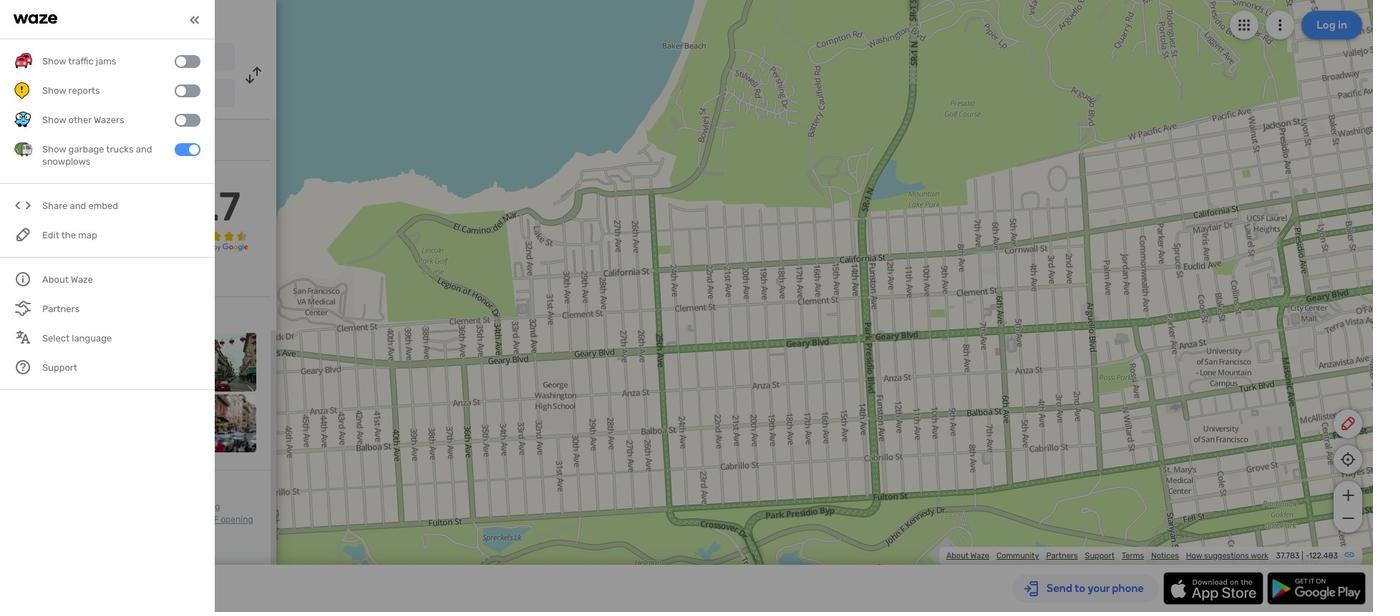 Task type: locate. For each thing, give the bounding box(es) containing it.
directions
[[131, 11, 191, 27], [14, 515, 54, 525]]

summary
[[50, 172, 94, 184]]

chinatown, sf opening hours
[[14, 515, 253, 538]]

usa
[[184, 90, 201, 100]]

1 vertical spatial san
[[108, 90, 123, 100]]

image 8 of chinatown, sf image
[[198, 394, 256, 453]]

san
[[52, 52, 70, 64], [108, 90, 123, 100]]

chinatown, down the driving
[[161, 515, 206, 525]]

chinatown, for driving
[[133, 502, 178, 512]]

chinatown, up chinatown, sf opening hours
[[133, 502, 178, 512]]

8 photos
[[14, 312, 56, 324]]

0 horizontal spatial san
[[52, 52, 70, 64]]

sf inside chinatown, sf opening hours
[[208, 515, 219, 525]]

sf left the driving
[[180, 502, 190, 512]]

photos
[[23, 312, 56, 324]]

san francisco button
[[42, 43, 235, 72]]

image 4 of chinatown, sf image
[[198, 333, 256, 391]]

sf for opening
[[208, 515, 219, 525]]

0 vertical spatial chinatown,
[[133, 502, 178, 512]]

-
[[1306, 551, 1309, 561]]

chinatown, sf driving directions link
[[14, 502, 220, 525]]

partners
[[1046, 551, 1078, 561]]

francisco
[[73, 52, 118, 64]]

work
[[1251, 551, 1269, 561]]

san inside button
[[52, 52, 70, 64]]

0 vertical spatial san
[[52, 52, 70, 64]]

reviews
[[43, 271, 78, 284]]

37.783
[[1276, 551, 1300, 561]]

1
[[14, 237, 19, 249]]

pencil image
[[1340, 415, 1357, 432]]

1 vertical spatial chinatown,
[[161, 515, 206, 525]]

0 vertical spatial sf
[[180, 502, 190, 512]]

san left francisco,
[[108, 90, 123, 100]]

image 5 of chinatown, sf image
[[14, 394, 73, 453]]

driving directions
[[86, 11, 191, 27]]

image 7 of chinatown, sf image
[[137, 394, 195, 453]]

0 horizontal spatial sf
[[180, 502, 190, 512]]

1 horizontal spatial directions
[[131, 11, 191, 27]]

1 vertical spatial sf
[[208, 515, 219, 525]]

directions up "san francisco" button
[[131, 11, 191, 27]]

directions up hours
[[14, 515, 54, 525]]

notices link
[[1151, 551, 1179, 561]]

chinatown, inside chinatown, sf driving directions
[[133, 502, 178, 512]]

1 horizontal spatial sf
[[208, 515, 219, 525]]

1 horizontal spatial san
[[108, 90, 123, 100]]

4
[[14, 202, 21, 214]]

how suggestions work link
[[1186, 551, 1269, 561]]

zoom in image
[[1339, 487, 1357, 504]]

ca,
[[168, 90, 182, 100]]

waze
[[971, 551, 989, 561]]

0 horizontal spatial directions
[[14, 515, 54, 525]]

share and embed
[[42, 201, 118, 212]]

|
[[1302, 551, 1304, 561]]

san left the francisco
[[52, 52, 70, 64]]

chinatown,
[[133, 502, 178, 512], [161, 515, 206, 525]]

chinatown, inside chinatown, sf opening hours
[[161, 515, 206, 525]]

37.783 | -122.483
[[1276, 551, 1338, 561]]

sf for driving
[[180, 502, 190, 512]]

about waze community partners support terms notices how suggestions work
[[947, 551, 1269, 561]]

8
[[14, 312, 21, 324]]

location image
[[14, 84, 32, 102]]

sf
[[180, 502, 190, 512], [208, 515, 219, 525]]

chinatown
[[52, 88, 103, 100]]

about waze link
[[947, 551, 989, 561]]

5 4
[[14, 191, 21, 214]]

sf down the driving
[[208, 515, 219, 525]]

link image
[[1344, 549, 1355, 561]]

sf inside chinatown, sf driving directions
[[180, 502, 190, 512]]

1 vertical spatial directions
[[14, 515, 54, 525]]



Task type: describe. For each thing, give the bounding box(es) containing it.
zoom out image
[[1339, 510, 1357, 527]]

5
[[14, 191, 20, 203]]

directions inside chinatown, sf driving directions
[[14, 515, 54, 525]]

122.483
[[1309, 551, 1338, 561]]

image 6 of chinatown, sf image
[[76, 394, 134, 453]]

0 vertical spatial directions
[[131, 11, 191, 27]]

chinatown san francisco, ca, usa
[[52, 88, 201, 100]]

san inside chinatown san francisco, ca, usa
[[108, 90, 123, 100]]

image 3 of chinatown, sf image
[[137, 333, 195, 391]]

hours
[[14, 528, 37, 538]]

about
[[947, 551, 969, 561]]

notices
[[1151, 551, 1179, 561]]

driving
[[192, 502, 220, 512]]

san francisco
[[52, 52, 118, 64]]

opening
[[221, 515, 253, 525]]

2
[[14, 225, 20, 237]]

share and embed link
[[14, 191, 200, 221]]

francisco,
[[125, 90, 166, 100]]

community
[[997, 551, 1039, 561]]

chinatown, for opening
[[161, 515, 206, 525]]

partners link
[[1046, 551, 1078, 561]]

embed
[[88, 201, 118, 212]]

review
[[14, 172, 48, 184]]

how
[[1186, 551, 1202, 561]]

driving
[[86, 11, 128, 27]]

terms link
[[1122, 551, 1144, 561]]

4.7
[[184, 183, 241, 231]]

share
[[42, 201, 68, 212]]

support link
[[1085, 551, 1115, 561]]

terms
[[1122, 551, 1144, 561]]

2 1
[[14, 225, 20, 249]]

image 2 of chinatown, sf image
[[76, 333, 134, 391]]

community link
[[997, 551, 1039, 561]]

show reviews
[[14, 271, 78, 284]]

current location image
[[14, 49, 32, 66]]

show
[[14, 271, 40, 284]]

image 1 of chinatown, sf image
[[14, 333, 73, 391]]

suggestions
[[1204, 551, 1249, 561]]

code image
[[14, 197, 32, 215]]

chinatown, sf driving directions
[[14, 502, 220, 525]]

computer image
[[14, 129, 32, 146]]

support
[[1085, 551, 1115, 561]]

and
[[70, 201, 86, 212]]

americanchinatown.com
[[43, 131, 158, 143]]

chinatown, sf opening hours link
[[14, 515, 253, 538]]

review summary
[[14, 172, 94, 184]]



Task type: vqa. For each thing, say whether or not it's contained in the screenshot.
8
yes



